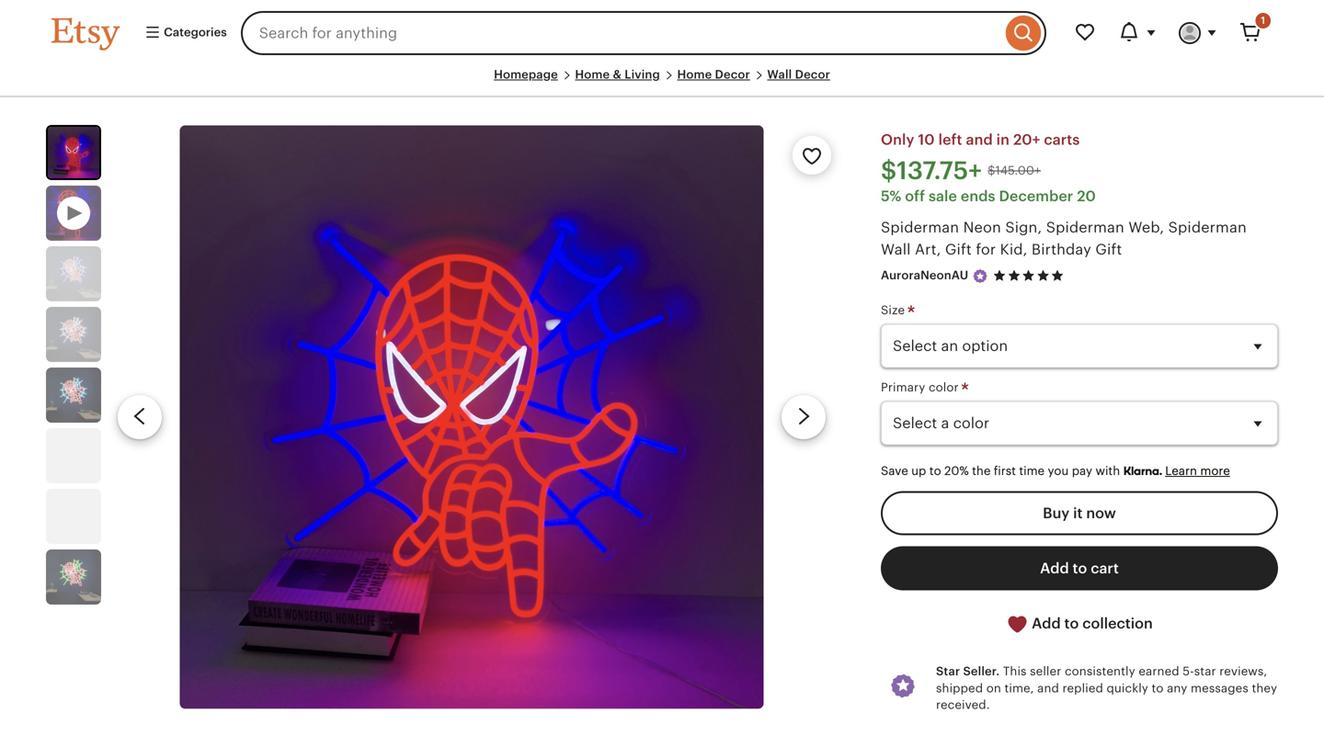 Task type: vqa. For each thing, say whether or not it's contained in the screenshot.
the
yes



Task type: describe. For each thing, give the bounding box(es) containing it.
auroraneonau link
[[881, 269, 969, 283]]

3 spiderman from the left
[[1169, 219, 1247, 236]]

they
[[1252, 682, 1278, 696]]

to inside save up to 20% the first time you pay with klarna. learn more
[[930, 465, 941, 478]]

left
[[939, 132, 962, 148]]

0 vertical spatial wall
[[767, 68, 792, 81]]

5% off sale ends december 20
[[881, 188, 1096, 204]]

to left collection
[[1064, 616, 1079, 632]]

shipped
[[936, 682, 983, 696]]

this
[[1003, 665, 1027, 679]]

first
[[994, 465, 1016, 478]]

received.
[[936, 698, 990, 712]]

pay
[[1072, 465, 1093, 478]]

wall decor link
[[767, 68, 830, 81]]

$137.75+
[[881, 157, 982, 185]]

kid,
[[1000, 241, 1028, 258]]

quickly
[[1107, 682, 1149, 696]]

now
[[1086, 505, 1116, 522]]

$145.00+
[[988, 164, 1041, 178]]

10
[[918, 132, 935, 148]]

learn
[[1165, 465, 1197, 478]]

spiderman neon sign spiderman web spiderman wall art gift white web image
[[46, 307, 101, 363]]

this seller consistently earned 5-star reviews, shipped on time, and replied quickly to any messages they received.
[[936, 665, 1278, 712]]

time,
[[1005, 682, 1034, 696]]

replied
[[1063, 682, 1103, 696]]

categories banner
[[18, 0, 1306, 66]]

1
[[1261, 15, 1265, 26]]

20%
[[944, 465, 969, 478]]

star seller.
[[936, 665, 1000, 679]]

in
[[997, 132, 1010, 148]]

cart
[[1091, 560, 1119, 577]]

on
[[986, 682, 1001, 696]]

reviews,
[[1220, 665, 1268, 679]]

wall inside spiderman neon sign, spiderman web, spiderman wall art, gift for kid, birthday gift
[[881, 241, 911, 258]]

save up to 20% the first time you pay with klarna. learn more
[[881, 465, 1230, 479]]

spiderman neon sign, spiderman web, spiderman wall art, gift for kid, birthday gift
[[881, 219, 1247, 258]]

home & living
[[575, 68, 660, 81]]

20+
[[1013, 132, 1040, 148]]

wall decor
[[767, 68, 830, 81]]

categories button
[[131, 17, 235, 50]]

5-
[[1183, 665, 1194, 679]]

for
[[976, 241, 996, 258]]

birthday
[[1032, 241, 1092, 258]]

add for add to cart
[[1040, 560, 1069, 577]]

and inside this seller consistently earned 5-star reviews, shipped on time, and replied quickly to any messages they received.
[[1037, 682, 1059, 696]]

categories
[[161, 25, 227, 39]]

learn more button
[[1165, 465, 1230, 478]]

you
[[1048, 465, 1069, 478]]

home decor
[[677, 68, 750, 81]]

$137.75+ $145.00+
[[881, 157, 1041, 185]]

save
[[881, 465, 908, 478]]

art,
[[915, 241, 941, 258]]

primary color
[[881, 381, 962, 395]]

sale
[[929, 188, 957, 204]]

size
[[881, 303, 908, 317]]

none search field inside categories banner
[[241, 11, 1047, 55]]



Task type: locate. For each thing, give the bounding box(es) containing it.
web,
[[1129, 219, 1164, 236]]

wall left art, on the top
[[881, 241, 911, 258]]

wall
[[767, 68, 792, 81], [881, 241, 911, 258]]

2 decor from the left
[[795, 68, 830, 81]]

consistently
[[1065, 665, 1136, 679]]

menu bar containing homepage
[[51, 66, 1273, 98]]

primary
[[881, 381, 926, 395]]

home
[[575, 68, 610, 81], [677, 68, 712, 81]]

None search field
[[241, 11, 1047, 55]]

spiderman
[[881, 219, 959, 236], [1046, 219, 1125, 236], [1169, 219, 1247, 236]]

up
[[912, 465, 926, 478]]

home for home & living
[[575, 68, 610, 81]]

0 horizontal spatial gift
[[945, 241, 972, 258]]

spiderman up art, on the top
[[881, 219, 959, 236]]

buy it now
[[1043, 505, 1116, 522]]

add for add to collection
[[1032, 616, 1061, 632]]

2 home from the left
[[677, 68, 712, 81]]

1 horizontal spatial home
[[677, 68, 712, 81]]

to
[[930, 465, 941, 478], [1073, 560, 1087, 577], [1064, 616, 1079, 632], [1152, 682, 1164, 696]]

to inside this seller consistently earned 5-star reviews, shipped on time, and replied quickly to any messages they received.
[[1152, 682, 1164, 696]]

the
[[972, 465, 991, 478]]

menu bar
[[51, 66, 1273, 98]]

gift right birthday
[[1096, 241, 1122, 258]]

star
[[1194, 665, 1216, 679]]

buy it now button
[[881, 491, 1278, 536]]

ends
[[961, 188, 996, 204]]

carts
[[1044, 132, 1080, 148]]

1 horizontal spatial decor
[[795, 68, 830, 81]]

home decor link
[[677, 68, 750, 81]]

spiderman neon sign spiderman web spiderman wall art gift ice blue web image
[[46, 368, 101, 423]]

living
[[625, 68, 660, 81]]

decor
[[715, 68, 750, 81], [795, 68, 830, 81]]

and left in
[[966, 132, 993, 148]]

only 10 left and in 20+ carts
[[881, 132, 1080, 148]]

5%
[[881, 188, 901, 204]]

0 vertical spatial and
[[966, 132, 993, 148]]

add to cart
[[1040, 560, 1119, 577]]

buy
[[1043, 505, 1070, 522]]

spiderman neon sign spiderman web spiderman wall art gift blue web image
[[46, 247, 101, 302]]

seller
[[1030, 665, 1062, 679]]

0 horizontal spatial wall
[[767, 68, 792, 81]]

1 horizontal spatial spiderman
[[1046, 219, 1125, 236]]

decor for wall decor
[[795, 68, 830, 81]]

1 gift from the left
[[945, 241, 972, 258]]

add up seller
[[1032, 616, 1061, 632]]

Search for anything text field
[[241, 11, 1001, 55]]

homepage
[[494, 68, 558, 81]]

sign,
[[1005, 219, 1042, 236]]

2 horizontal spatial spiderman
[[1169, 219, 1247, 236]]

1 horizontal spatial gift
[[1096, 241, 1122, 258]]

homepage link
[[494, 68, 558, 81]]

color
[[929, 381, 959, 395]]

add to cart button
[[881, 547, 1278, 591]]

2 spiderman from the left
[[1046, 219, 1125, 236]]

it
[[1073, 505, 1083, 522]]

klarna.
[[1123, 465, 1162, 479]]

1 spiderman from the left
[[881, 219, 959, 236]]

home right living
[[677, 68, 712, 81]]

add
[[1040, 560, 1069, 577], [1032, 616, 1061, 632]]

0 horizontal spatial decor
[[715, 68, 750, 81]]

to right up
[[930, 465, 941, 478]]

neon
[[963, 219, 1001, 236]]

seller.
[[963, 665, 1000, 679]]

home & living link
[[575, 68, 660, 81]]

off
[[905, 188, 925, 204]]

messages
[[1191, 682, 1249, 696]]

time
[[1019, 465, 1045, 478]]

star_seller image
[[972, 268, 989, 284]]

1 home from the left
[[575, 68, 610, 81]]

spiderman neon sign spiderman web spiderman wall art gift green web image
[[46, 550, 101, 605]]

0 vertical spatial add
[[1040, 560, 1069, 577]]

auroraneonau
[[881, 269, 969, 283]]

&
[[613, 68, 622, 81]]

1 vertical spatial wall
[[881, 241, 911, 258]]

1 decor from the left
[[715, 68, 750, 81]]

with
[[1096, 465, 1120, 478]]

add to collection
[[1028, 616, 1153, 632]]

and down seller
[[1037, 682, 1059, 696]]

20
[[1077, 188, 1096, 204]]

2 gift from the left
[[1096, 241, 1122, 258]]

0 horizontal spatial and
[[966, 132, 993, 148]]

collection
[[1083, 616, 1153, 632]]

december
[[999, 188, 1073, 204]]

1 horizontal spatial and
[[1037, 682, 1059, 696]]

decor for home decor
[[715, 68, 750, 81]]

spiderman neon sign spiderman web spiderman wall art gift image 1 image
[[180, 125, 764, 709], [48, 127, 99, 179]]

star
[[936, 665, 960, 679]]

to left cart
[[1073, 560, 1087, 577]]

wall right home decor link
[[767, 68, 792, 81]]

add to collection button
[[881, 602, 1278, 647]]

home left the &
[[575, 68, 610, 81]]

0 horizontal spatial spiderman
[[881, 219, 959, 236]]

only
[[881, 132, 915, 148]]

0 horizontal spatial home
[[575, 68, 610, 81]]

to down earned
[[1152, 682, 1164, 696]]

gift left for
[[945, 241, 972, 258]]

1 link
[[1229, 11, 1273, 55]]

0 horizontal spatial spiderman neon sign spiderman web spiderman wall art gift image 1 image
[[48, 127, 99, 179]]

add left cart
[[1040, 560, 1069, 577]]

earned
[[1139, 665, 1180, 679]]

1 vertical spatial and
[[1037, 682, 1059, 696]]

spiderman down 20
[[1046, 219, 1125, 236]]

and
[[966, 132, 993, 148], [1037, 682, 1059, 696]]

1 horizontal spatial spiderman neon sign spiderman web spiderman wall art gift image 1 image
[[180, 125, 764, 709]]

more
[[1200, 465, 1230, 478]]

1 vertical spatial add
[[1032, 616, 1061, 632]]

1 horizontal spatial wall
[[881, 241, 911, 258]]

any
[[1167, 682, 1188, 696]]

gift
[[945, 241, 972, 258], [1096, 241, 1122, 258]]

spiderman right the web,
[[1169, 219, 1247, 236]]

home for home decor
[[677, 68, 712, 81]]



